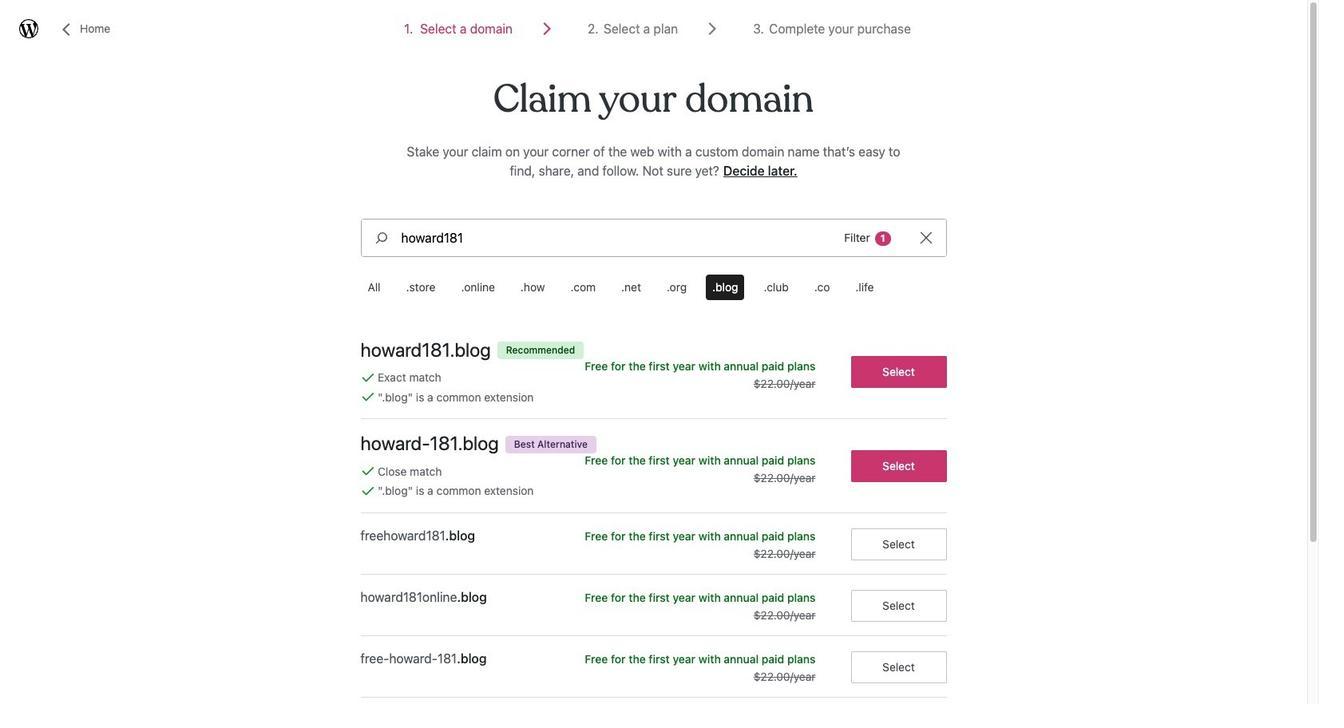 Task type: locate. For each thing, give the bounding box(es) containing it.
What would you like your domain name to be? search field
[[401, 219, 814, 256]]

None search field
[[361, 219, 947, 257]]



Task type: vqa. For each thing, say whether or not it's contained in the screenshot.
Close Search image
yes



Task type: describe. For each thing, give the bounding box(es) containing it.
close search image
[[906, 228, 946, 247]]

open search image
[[361, 228, 401, 247]]



